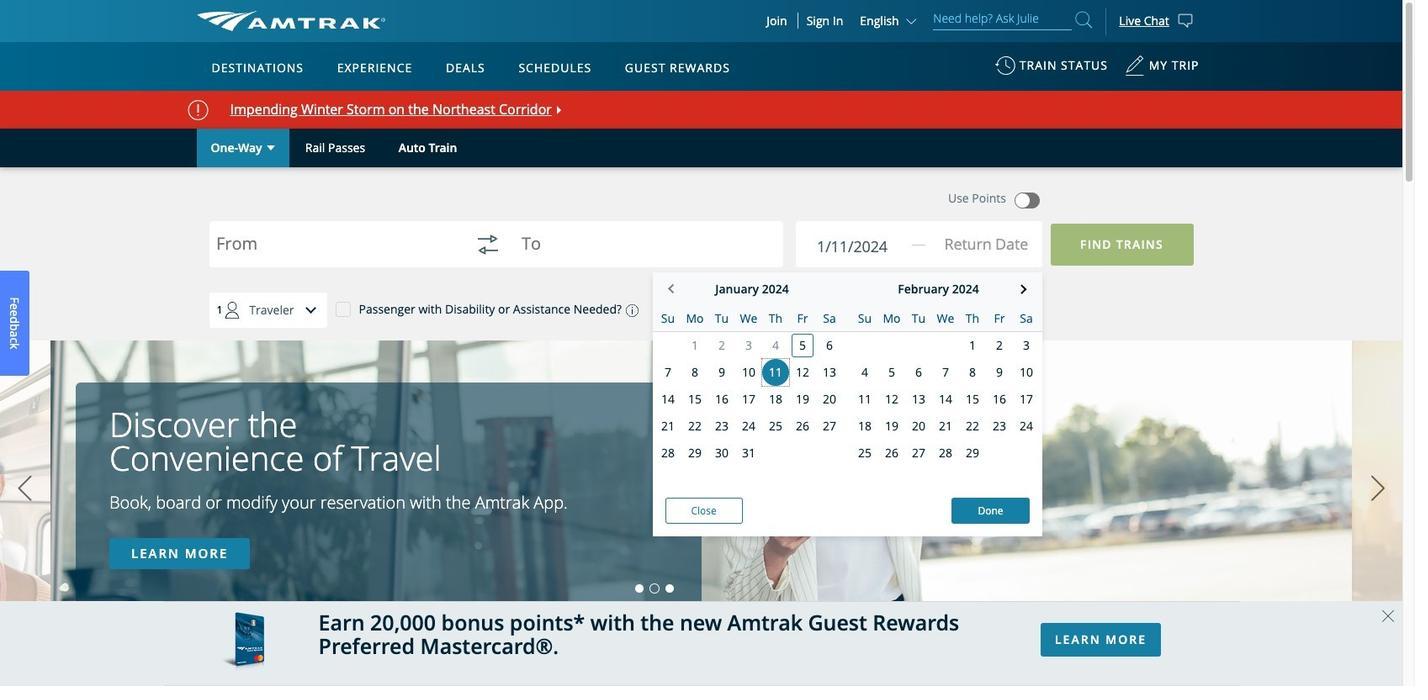 Task type: locate. For each thing, give the bounding box(es) containing it.
slide 3 tab
[[665, 585, 674, 593]]

next month image
[[1018, 285, 1027, 294]]

search icon image
[[1076, 8, 1092, 31]]

11 column header from the left
[[932, 306, 959, 332]]

None field
[[216, 225, 454, 279], [521, 225, 760, 279], [813, 226, 929, 268], [813, 226, 929, 268]]

none field the to
[[521, 225, 760, 279]]

10 column header from the left
[[905, 306, 932, 332]]

regions map image
[[259, 141, 663, 376]]

grid
[[653, 306, 843, 496], [843, 306, 1042, 496]]

previous image
[[12, 468, 37, 510]]

To text field
[[521, 235, 760, 258]]

application
[[259, 141, 663, 376]]

plus icon image
[[805, 302, 820, 317]]

None checkbox
[[335, 301, 350, 316]]

wednesday, january 3, 2024 cell
[[735, 332, 762, 359]]

From text field
[[216, 235, 454, 258]]

monday, january 1, 2024 cell
[[682, 332, 708, 359]]

2 column header from the left
[[682, 306, 708, 332]]

banner
[[0, 0, 1403, 389]]

passenger image
[[216, 294, 249, 327]]

choose a slide to display tab list
[[0, 585, 677, 593]]

amtrak image
[[196, 11, 385, 31]]

amtrak guest rewards preferred mastercard image
[[222, 612, 264, 675]]

tuesday, january 2, 2024 cell
[[708, 332, 735, 359]]

slide 1 tab
[[635, 585, 644, 593]]

row
[[653, 306, 843, 332], [843, 306, 1042, 332], [653, 332, 843, 359], [843, 332, 1042, 359], [653, 359, 843, 386], [843, 359, 1042, 386], [653, 386, 843, 413], [843, 386, 1042, 413], [653, 413, 843, 440], [843, 413, 1042, 440], [653, 440, 843, 467], [843, 440, 1042, 467], [653, 467, 843, 496], [843, 467, 1042, 496]]

12 column header from the left
[[959, 306, 986, 332]]

column header
[[655, 306, 682, 332], [682, 306, 708, 332], [708, 306, 735, 332], [735, 306, 762, 332], [762, 306, 789, 332], [789, 306, 816, 332], [816, 306, 843, 332], [852, 306, 878, 332], [878, 306, 905, 332], [905, 306, 932, 332], [932, 306, 959, 332], [959, 306, 986, 332], [986, 306, 1013, 332], [1013, 306, 1040, 332]]



Task type: vqa. For each thing, say whether or not it's contained in the screenshot.
2nd '2023.' from the bottom
no



Task type: describe. For each thing, give the bounding box(es) containing it.
4 column header from the left
[[735, 306, 762, 332]]

2 grid from the left
[[843, 306, 1042, 496]]

7 column header from the left
[[816, 306, 843, 332]]

5 column header from the left
[[762, 306, 789, 332]]

1 column header from the left
[[655, 306, 682, 332]]

switch departure and arrival stations. image
[[468, 225, 508, 265]]

Please enter your search item search field
[[933, 8, 1072, 30]]

1 grid from the left
[[653, 306, 843, 496]]

thursday, january 11, 2024 cell
[[762, 359, 789, 386]]

6 column header from the left
[[789, 306, 816, 332]]

slide 2 tab
[[650, 585, 659, 593]]

more information about accessible travel requests. image
[[622, 304, 639, 317]]

none field the from
[[216, 225, 454, 279]]

click to add the number travelers and discount types image
[[294, 294, 328, 327]]

3 column header from the left
[[708, 306, 735, 332]]

9 column header from the left
[[878, 306, 905, 332]]

next image
[[1366, 468, 1391, 510]]

select caret image
[[266, 146, 275, 150]]

13 column header from the left
[[986, 306, 1013, 332]]

thursday, january 4, 2024 cell
[[762, 332, 789, 359]]

14 column header from the left
[[1013, 306, 1040, 332]]

8 column header from the left
[[852, 306, 878, 332]]



